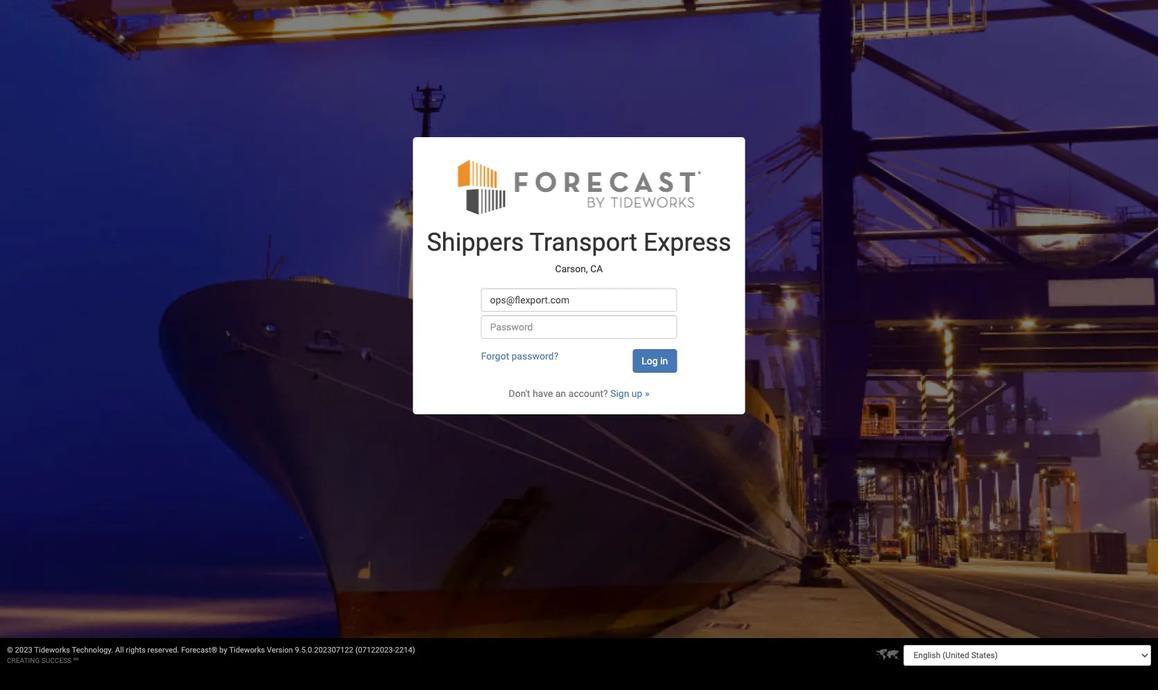 Task type: describe. For each thing, give the bounding box(es) containing it.
by
[[219, 646, 227, 655]]

forgot password? link
[[481, 351, 558, 362]]

transport
[[530, 228, 637, 258]]

account?
[[568, 389, 608, 400]]

Password password field
[[481, 316, 677, 339]]

up
[[632, 389, 642, 400]]

2214)
[[395, 646, 415, 655]]

reserved.
[[147, 646, 179, 655]]

forgot password? log in
[[481, 351, 668, 367]]

forecast®
[[181, 646, 217, 655]]

all
[[115, 646, 124, 655]]

©
[[7, 646, 13, 655]]

in
[[660, 356, 668, 367]]

Email or username text field
[[481, 289, 677, 312]]

shippers
[[427, 228, 524, 258]]

success
[[41, 657, 71, 665]]

»
[[645, 389, 649, 400]]

sign
[[610, 389, 629, 400]]

log
[[642, 356, 658, 367]]

forgot
[[481, 351, 509, 362]]

rights
[[126, 646, 146, 655]]

technology.
[[72, 646, 113, 655]]

© 2023 tideworks technology. all rights reserved. forecast® by tideworks version 9.5.0.202307122 (07122023-2214) creating success ℠
[[7, 646, 415, 665]]

an
[[555, 389, 566, 400]]

shippers transport express carson, ca
[[427, 228, 731, 275]]

sign up » link
[[610, 389, 649, 400]]



Task type: locate. For each thing, give the bounding box(es) containing it.
tideworks
[[34, 646, 70, 655], [229, 646, 265, 655]]

(07122023-
[[355, 646, 395, 655]]

creating
[[7, 657, 40, 665]]

2023
[[15, 646, 32, 655]]

don't have an account? sign up »
[[509, 389, 649, 400]]

0 horizontal spatial tideworks
[[34, 646, 70, 655]]

℠
[[73, 657, 78, 665]]

1 horizontal spatial tideworks
[[229, 646, 265, 655]]

have
[[533, 389, 553, 400]]

2 tideworks from the left
[[229, 646, 265, 655]]

express
[[643, 228, 731, 258]]

version
[[267, 646, 293, 655]]

tideworks up the success
[[34, 646, 70, 655]]

9.5.0.202307122
[[295, 646, 353, 655]]

ca
[[590, 263, 603, 275]]

log in button
[[633, 350, 677, 373]]

forecast® by tideworks image
[[458, 158, 700, 216]]

tideworks right the by
[[229, 646, 265, 655]]

don't
[[509, 389, 530, 400]]

1 tideworks from the left
[[34, 646, 70, 655]]

carson,
[[555, 263, 588, 275]]

password?
[[512, 351, 558, 362]]



